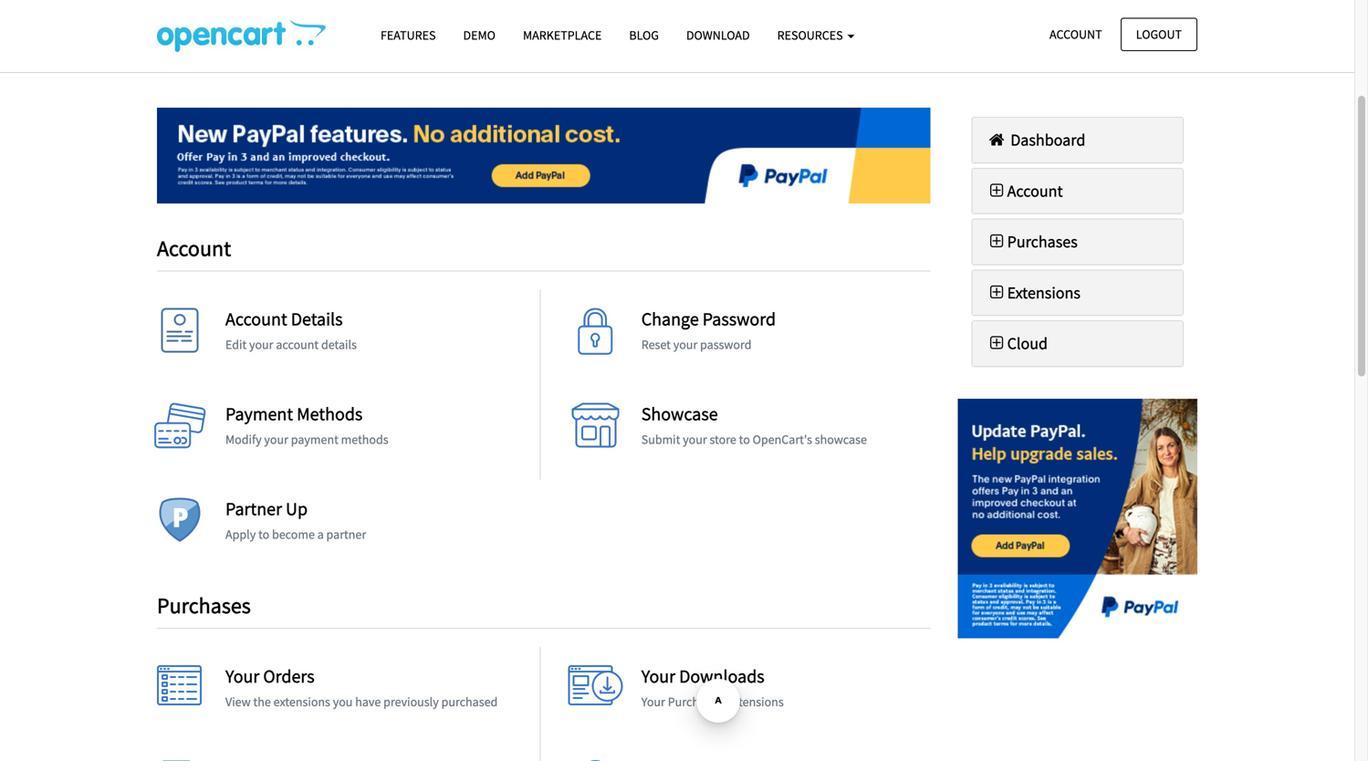 Task type: vqa. For each thing, say whether or not it's contained in the screenshot.
your inside the Showcase Submit your store to OpenCart's showcase
yes



Task type: locate. For each thing, give the bounding box(es) containing it.
apply to become a partner link
[[226, 526, 366, 543]]

1 plus square o image from the top
[[987, 182, 1008, 199]]

purchases
[[1008, 232, 1078, 252], [157, 592, 251, 620]]

plus square o image for account
[[987, 182, 1008, 199]]

demo
[[463, 27, 496, 43]]

your inside change password reset your password
[[674, 337, 698, 353]]

blog link
[[616, 19, 673, 51]]

your downloads your purchased extensions
[[642, 665, 784, 711]]

your
[[249, 337, 274, 353], [674, 337, 698, 353], [264, 432, 289, 448], [683, 432, 707, 448]]

your left purchased
[[642, 694, 666, 711]]

purchased
[[442, 694, 498, 711]]

resources
[[778, 27, 846, 43]]

extensions for orders
[[274, 694, 331, 711]]

showcase submit your store to opencart's showcase
[[642, 403, 867, 448]]

0 vertical spatial plus square o image
[[987, 233, 1008, 250]]

your right reset
[[674, 337, 698, 353]]

account link
[[1035, 18, 1118, 51], [987, 181, 1063, 201]]

0 horizontal spatial purchases
[[157, 592, 251, 620]]

your inside your orders view the extensions you have previously purchased
[[226, 665, 260, 688]]

extensions inside your orders view the extensions you have previously purchased
[[274, 694, 331, 711]]

account left 'logout'
[[1050, 26, 1103, 42]]

become
[[272, 526, 315, 543]]

your right edit
[[249, 337, 274, 353]]

plus square o image down home image
[[987, 182, 1008, 199]]

showcase
[[642, 403, 718, 426]]

plus square o image inside purchases 'link'
[[987, 233, 1008, 250]]

your up view
[[226, 665, 260, 688]]

dashboard link
[[987, 130, 1086, 150]]

plus square o image for cloud
[[987, 335, 1008, 352]]

0 vertical spatial to
[[739, 432, 750, 448]]

2 extensions from the left
[[727, 694, 784, 711]]

1 vertical spatial to
[[258, 526, 270, 543]]

marketplace link
[[510, 19, 616, 51]]

plus square o image for purchases
[[987, 233, 1008, 250]]

account link up purchases 'link'
[[987, 181, 1063, 201]]

showcase
[[815, 432, 867, 448]]

account up edit
[[226, 308, 287, 331]]

1 horizontal spatial to
[[739, 432, 750, 448]]

your downloads link
[[642, 665, 765, 688]]

0 horizontal spatial to
[[258, 526, 270, 543]]

download
[[687, 27, 750, 43]]

store
[[710, 432, 737, 448]]

details
[[321, 337, 357, 353]]

0 vertical spatial account link
[[1035, 18, 1118, 51]]

purchased
[[668, 694, 725, 711]]

change password image
[[569, 308, 623, 363]]

your
[[226, 665, 260, 688], [642, 665, 676, 688], [642, 694, 666, 711]]

purchases up extensions
[[1008, 232, 1078, 252]]

you
[[333, 694, 353, 711]]

paypal image
[[157, 108, 931, 204], [958, 399, 1198, 639]]

0 vertical spatial plus square o image
[[987, 182, 1008, 199]]

to right store
[[739, 432, 750, 448]]

account image
[[153, 308, 207, 363]]

extensions
[[274, 694, 331, 711], [727, 694, 784, 711]]

account link for dashboard link
[[987, 181, 1063, 201]]

1 vertical spatial account link
[[987, 181, 1063, 201]]

account inside account details edit your account details
[[226, 308, 287, 331]]

extensions down orders
[[274, 694, 331, 711]]

plus square o image
[[987, 233, 1008, 250], [987, 335, 1008, 352]]

1 plus square o image from the top
[[987, 233, 1008, 250]]

0 horizontal spatial extensions
[[274, 694, 331, 711]]

1 horizontal spatial purchases
[[1008, 232, 1078, 252]]

your inside payment methods modify your payment methods
[[264, 432, 289, 448]]

previously
[[384, 694, 439, 711]]

your down payment at the left bottom of page
[[264, 432, 289, 448]]

1 vertical spatial plus square o image
[[987, 335, 1008, 352]]

plus square o image up cloud link
[[987, 284, 1008, 301]]

extensions inside the your downloads your purchased extensions
[[727, 694, 784, 711]]

partner up apply to become a partner
[[226, 498, 366, 543]]

2 plus square o image from the top
[[987, 335, 1008, 352]]

0 vertical spatial paypal image
[[157, 108, 931, 204]]

purchases link
[[987, 232, 1078, 252]]

up
[[286, 498, 308, 521]]

account
[[1050, 26, 1103, 42], [1008, 181, 1063, 201], [157, 235, 231, 262], [226, 308, 287, 331]]

modify
[[226, 432, 262, 448]]

your up purchased
[[642, 665, 676, 688]]

edit your account details link
[[226, 337, 357, 353]]

1 horizontal spatial extensions
[[727, 694, 784, 711]]

account inside "link"
[[1050, 26, 1103, 42]]

cloud
[[1008, 333, 1048, 354]]

purchases down apply
[[157, 592, 251, 620]]

plus square o image
[[987, 182, 1008, 199], [987, 284, 1008, 301]]

to right apply
[[258, 526, 270, 543]]

account up account image
[[157, 235, 231, 262]]

to inside showcase submit your store to opencart's showcase
[[739, 432, 750, 448]]

opencart - your account image
[[157, 19, 326, 52]]

plus square o image down extensions link
[[987, 335, 1008, 352]]

1 extensions from the left
[[274, 694, 331, 711]]

1 vertical spatial paypal image
[[958, 399, 1198, 639]]

reset your password link
[[642, 337, 752, 353]]

download link
[[673, 19, 764, 51]]

extensions down downloads
[[727, 694, 784, 711]]

account details link
[[226, 308, 343, 331]]

0 horizontal spatial paypal image
[[157, 108, 931, 204]]

account link left the logout link
[[1035, 18, 1118, 51]]

your purchased extensions link
[[642, 694, 784, 711]]

plus square o image up extensions link
[[987, 233, 1008, 250]]

methods
[[341, 432, 389, 448]]

showcase image
[[569, 403, 623, 458]]

home image
[[987, 131, 1008, 148]]

plus square o image inside extensions link
[[987, 284, 1008, 301]]

plus square o image inside cloud link
[[987, 335, 1008, 352]]

1 vertical spatial plus square o image
[[987, 284, 1008, 301]]

submit your store to opencart's showcase link
[[642, 432, 867, 448]]

2 plus square o image from the top
[[987, 284, 1008, 301]]

your inside account details edit your account details
[[249, 337, 274, 353]]

to
[[739, 432, 750, 448], [258, 526, 270, 543]]

your orders image
[[153, 666, 207, 721]]

password
[[700, 337, 752, 353]]

your left store
[[683, 432, 707, 448]]



Task type: describe. For each thing, give the bounding box(es) containing it.
logout
[[1137, 26, 1183, 42]]

partner up link
[[226, 498, 308, 521]]

partner
[[226, 498, 282, 521]]

extensions
[[1008, 283, 1081, 303]]

blog
[[629, 27, 659, 43]]

your for your downloads
[[642, 665, 676, 688]]

your orders link
[[226, 665, 315, 688]]

features link
[[367, 19, 450, 51]]

password
[[703, 308, 776, 331]]

dashboard
[[1008, 130, 1086, 150]]

1 horizontal spatial paypal image
[[958, 399, 1198, 639]]

the
[[253, 694, 271, 711]]

payment methods link
[[226, 403, 363, 426]]

view
[[226, 694, 251, 711]]

account details edit your account details
[[226, 308, 357, 353]]

a
[[318, 526, 324, 543]]

downloads
[[680, 665, 765, 688]]

methods
[[297, 403, 363, 426]]

payment methods image
[[153, 403, 207, 458]]

change
[[642, 308, 699, 331]]

account down dashboard link
[[1008, 181, 1063, 201]]

change password link
[[642, 308, 776, 331]]

features
[[381, 27, 436, 43]]

apply to become a partner image
[[153, 498, 207, 553]]

plus square o image for extensions
[[987, 284, 1008, 301]]

modify your payment methods link
[[226, 432, 389, 448]]

opencart's
[[753, 432, 813, 448]]

your for payment
[[264, 432, 289, 448]]

logout link
[[1121, 18, 1198, 51]]

payment
[[291, 432, 339, 448]]

extensions for downloads
[[727, 694, 784, 711]]

details
[[291, 308, 343, 331]]

0 vertical spatial purchases
[[1008, 232, 1078, 252]]

submit
[[642, 432, 681, 448]]

payment
[[226, 403, 293, 426]]

edit
[[226, 337, 247, 353]]

1 vertical spatial purchases
[[157, 592, 251, 620]]

change password reset your password
[[642, 308, 776, 353]]

reset
[[642, 337, 671, 353]]

your inside showcase submit your store to opencart's showcase
[[683, 432, 707, 448]]

your for change
[[674, 337, 698, 353]]

your downloads image
[[569, 666, 623, 721]]

resources link
[[764, 19, 869, 51]]

apply
[[226, 526, 256, 543]]

cloud link
[[987, 333, 1048, 354]]

marketplace
[[523, 27, 602, 43]]

to inside "partner up apply to become a partner"
[[258, 526, 270, 543]]

have
[[355, 694, 381, 711]]

partner
[[327, 526, 366, 543]]

account
[[276, 337, 319, 353]]

your orders view the extensions you have previously purchased
[[226, 665, 498, 711]]

your for account
[[249, 337, 274, 353]]

payment methods modify your payment methods
[[226, 403, 389, 448]]

orders
[[263, 665, 315, 688]]

your for your orders
[[226, 665, 260, 688]]

view the extensions you have previously purchased link
[[226, 694, 498, 711]]

extensions link
[[987, 283, 1081, 303]]

demo link
[[450, 19, 510, 51]]

showcase link
[[642, 403, 718, 426]]

account link for the 'features' link
[[1035, 18, 1118, 51]]



